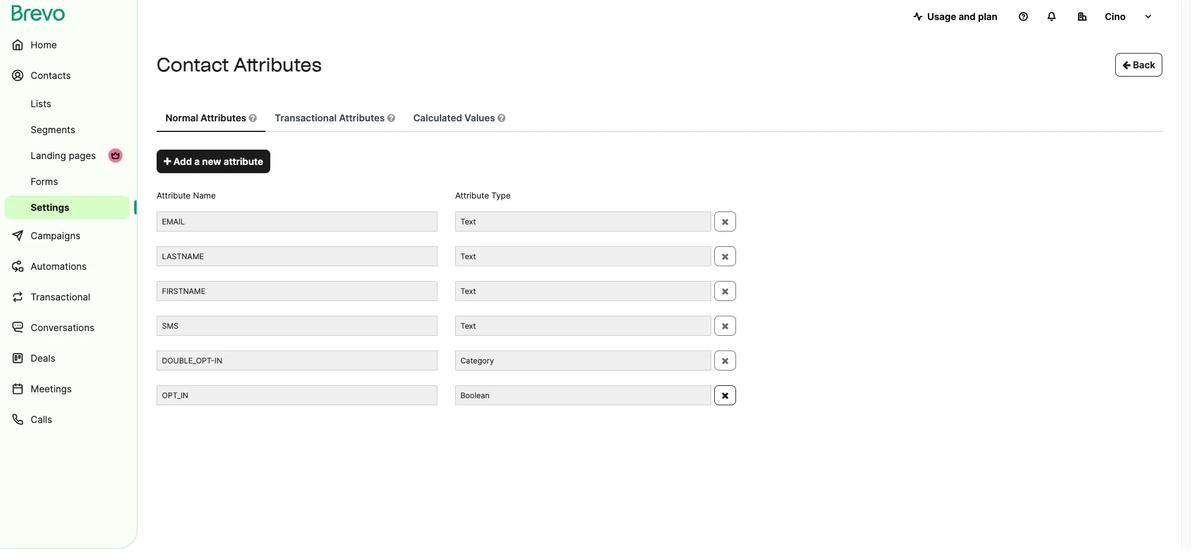 Task type: describe. For each thing, give the bounding box(es) containing it.
contact attributes
[[157, 54, 322, 76]]

normal attributes
[[166, 112, 249, 124]]

transactional attributes
[[275, 112, 387, 124]]

contacts
[[31, 70, 71, 81]]

deals
[[31, 352, 55, 364]]

2 times image from the top
[[722, 252, 729, 261]]

contacts link
[[5, 61, 130, 90]]

automations
[[31, 260, 87, 272]]

automations link
[[5, 252, 130, 280]]

campaigns link
[[5, 221, 130, 250]]

usage
[[928, 11, 957, 22]]

a
[[194, 156, 200, 167]]

pages
[[69, 150, 96, 161]]

arrow left image
[[1123, 60, 1131, 70]]

meetings
[[31, 383, 72, 395]]

usage and plan
[[928, 11, 998, 22]]

forms
[[31, 176, 58, 187]]

4 times image from the top
[[722, 321, 729, 331]]

attribute for attribute type
[[455, 190, 489, 200]]

calculated values
[[413, 112, 498, 124]]

2 times image from the top
[[722, 391, 729, 400]]

calls link
[[5, 405, 130, 434]]

attributes for normal attributes
[[201, 112, 246, 124]]

name
[[193, 190, 216, 200]]

settings
[[31, 201, 69, 213]]

home link
[[5, 31, 130, 59]]

back link
[[1116, 53, 1163, 77]]

cino
[[1105, 11, 1126, 22]]

cino button
[[1069, 5, 1163, 28]]

conversations link
[[5, 313, 130, 342]]

transactional for transactional attributes
[[275, 112, 337, 124]]

attribute type
[[455, 190, 511, 200]]

home
[[31, 39, 57, 51]]

new
[[202, 156, 221, 167]]

lists
[[31, 98, 51, 110]]

forms link
[[5, 170, 130, 193]]

normal
[[166, 112, 198, 124]]

campaigns
[[31, 230, 80, 242]]

transactional link
[[5, 283, 130, 311]]

transactional attributes link
[[266, 105, 404, 132]]

attribute name
[[157, 190, 216, 200]]

values
[[465, 112, 495, 124]]

attributes for contact attributes
[[233, 54, 322, 76]]

add a new attribute
[[171, 156, 263, 167]]

calculated
[[413, 112, 462, 124]]



Task type: locate. For each thing, give the bounding box(es) containing it.
transactional for transactional
[[31, 291, 90, 303]]

attributes
[[233, 54, 322, 76], [201, 112, 246, 124], [339, 112, 385, 124]]

question circle image inside the 'calculated values' link
[[498, 113, 506, 123]]

question circle image inside transactional attributes 'link'
[[387, 113, 395, 123]]

type
[[492, 190, 511, 200]]

times image
[[722, 217, 729, 226], [722, 252, 729, 261], [722, 287, 729, 296], [722, 321, 729, 331]]

and
[[959, 11, 976, 22]]

question circle image for normal attributes
[[249, 113, 257, 123]]

0 horizontal spatial transactional
[[31, 291, 90, 303]]

question circle image for transactional attributes
[[387, 113, 395, 123]]

attribute left name
[[157, 190, 191, 200]]

None text field
[[157, 212, 438, 232], [455, 212, 712, 232], [455, 246, 712, 266], [157, 281, 438, 301], [455, 316, 712, 336], [157, 212, 438, 232], [455, 212, 712, 232], [455, 246, 712, 266], [157, 281, 438, 301], [455, 316, 712, 336]]

attribute
[[224, 156, 263, 167]]

1 horizontal spatial question circle image
[[387, 113, 395, 123]]

attributes for transactional attributes
[[339, 112, 385, 124]]

add a new attribute link
[[157, 150, 270, 173]]

attribute for attribute name
[[157, 190, 191, 200]]

1 vertical spatial transactional
[[31, 291, 90, 303]]

landing pages
[[31, 150, 96, 161]]

1 times image from the top
[[722, 356, 729, 365]]

segments
[[31, 124, 75, 135]]

calls
[[31, 414, 52, 425]]

1 horizontal spatial transactional
[[275, 112, 337, 124]]

plan
[[978, 11, 998, 22]]

None text field
[[157, 246, 438, 266], [455, 281, 712, 301], [157, 316, 438, 336], [157, 351, 438, 371], [455, 351, 712, 371], [157, 385, 438, 406], [455, 385, 712, 406], [157, 246, 438, 266], [455, 281, 712, 301], [157, 316, 438, 336], [157, 351, 438, 371], [455, 351, 712, 371], [157, 385, 438, 406], [455, 385, 712, 406]]

1 vertical spatial times image
[[722, 391, 729, 400]]

settings link
[[5, 196, 130, 219]]

1 question circle image from the left
[[249, 113, 257, 123]]

question circle image right values
[[498, 113, 506, 123]]

question circle image up attribute
[[249, 113, 257, 123]]

3 times image from the top
[[722, 287, 729, 296]]

question circle image for calculated values
[[498, 113, 506, 123]]

meetings link
[[5, 375, 130, 403]]

landing
[[31, 150, 66, 161]]

1 attribute from the left
[[157, 190, 191, 200]]

attribute
[[157, 190, 191, 200], [455, 190, 489, 200]]

plus image
[[164, 157, 171, 166]]

left___rvooi image
[[111, 151, 120, 160]]

2 horizontal spatial question circle image
[[498, 113, 506, 123]]

add
[[174, 156, 192, 167]]

0 horizontal spatial question circle image
[[249, 113, 257, 123]]

transactional
[[275, 112, 337, 124], [31, 291, 90, 303]]

attributes inside transactional attributes 'link'
[[339, 112, 385, 124]]

1 times image from the top
[[722, 217, 729, 226]]

1 horizontal spatial attribute
[[455, 190, 489, 200]]

deals link
[[5, 344, 130, 372]]

2 attribute from the left
[[455, 190, 489, 200]]

contact
[[157, 54, 229, 76]]

2 question circle image from the left
[[387, 113, 395, 123]]

segments link
[[5, 118, 130, 141]]

3 question circle image from the left
[[498, 113, 506, 123]]

0 horizontal spatial attribute
[[157, 190, 191, 200]]

landing pages link
[[5, 144, 130, 167]]

conversations
[[31, 322, 94, 333]]

normal attributes link
[[157, 105, 266, 132]]

lists link
[[5, 92, 130, 115]]

attributes inside normal attributes link
[[201, 112, 246, 124]]

0 vertical spatial times image
[[722, 356, 729, 365]]

question circle image left calculated on the left of page
[[387, 113, 395, 123]]

times image
[[722, 356, 729, 365], [722, 391, 729, 400]]

back
[[1131, 59, 1156, 71]]

attribute left 'type'
[[455, 190, 489, 200]]

0 vertical spatial transactional
[[275, 112, 337, 124]]

usage and plan button
[[904, 5, 1007, 28]]

question circle image inside normal attributes link
[[249, 113, 257, 123]]

calculated values link
[[404, 105, 515, 132]]

question circle image
[[249, 113, 257, 123], [387, 113, 395, 123], [498, 113, 506, 123]]



Task type: vqa. For each thing, say whether or not it's contained in the screenshot.
8 link
no



